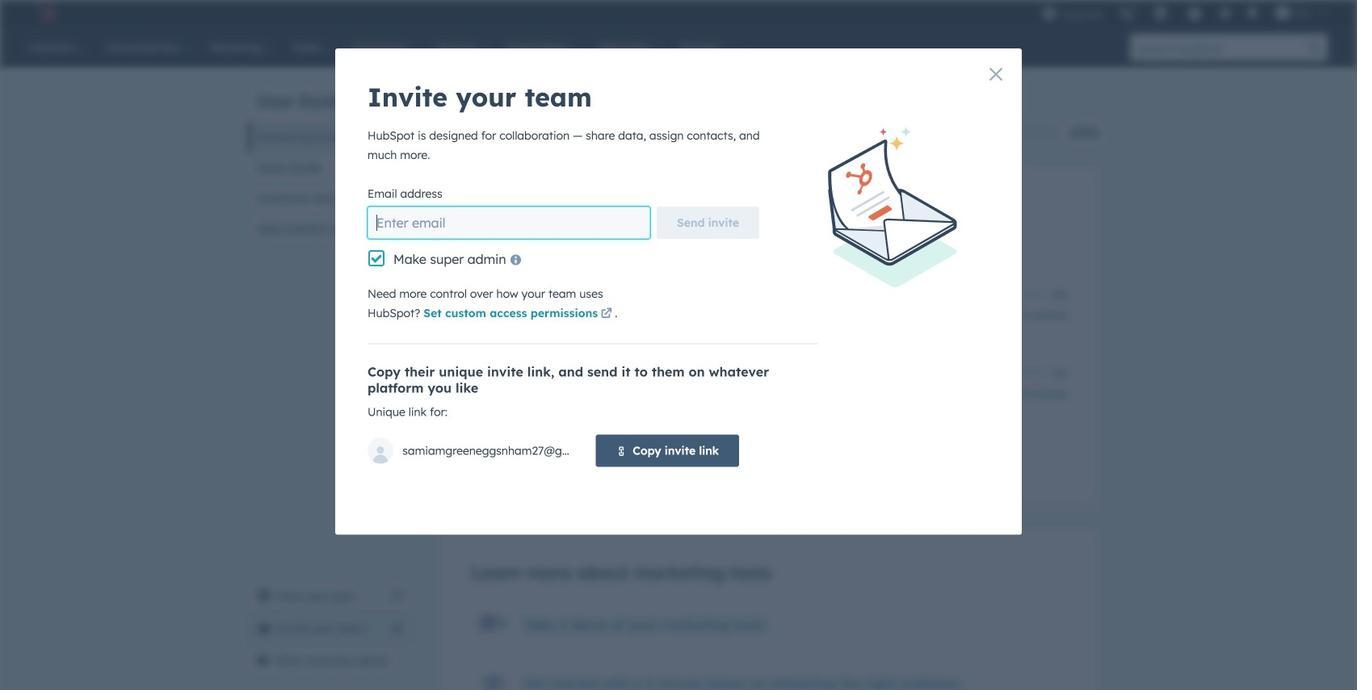 Task type: locate. For each thing, give the bounding box(es) containing it.
dialog
[[335, 48, 1022, 535]]

menu
[[1034, 0, 1338, 26]]

progress bar
[[439, 124, 836, 141]]

link opens in a new window image
[[601, 305, 612, 324], [601, 309, 612, 320], [392, 591, 403, 603]]

Search HubSpot search field
[[1130, 34, 1301, 61]]



Task type: vqa. For each thing, say whether or not it's contained in the screenshot.
menu
yes



Task type: describe. For each thing, give the bounding box(es) containing it.
user guides element
[[248, 69, 413, 245]]

gary orlando image
[[1276, 6, 1290, 20]]

close image
[[990, 68, 1003, 81]]

link opens in a new window image
[[392, 587, 403, 607]]

marketplaces image
[[1154, 7, 1168, 22]]

Enter email email field
[[368, 207, 650, 239]]



